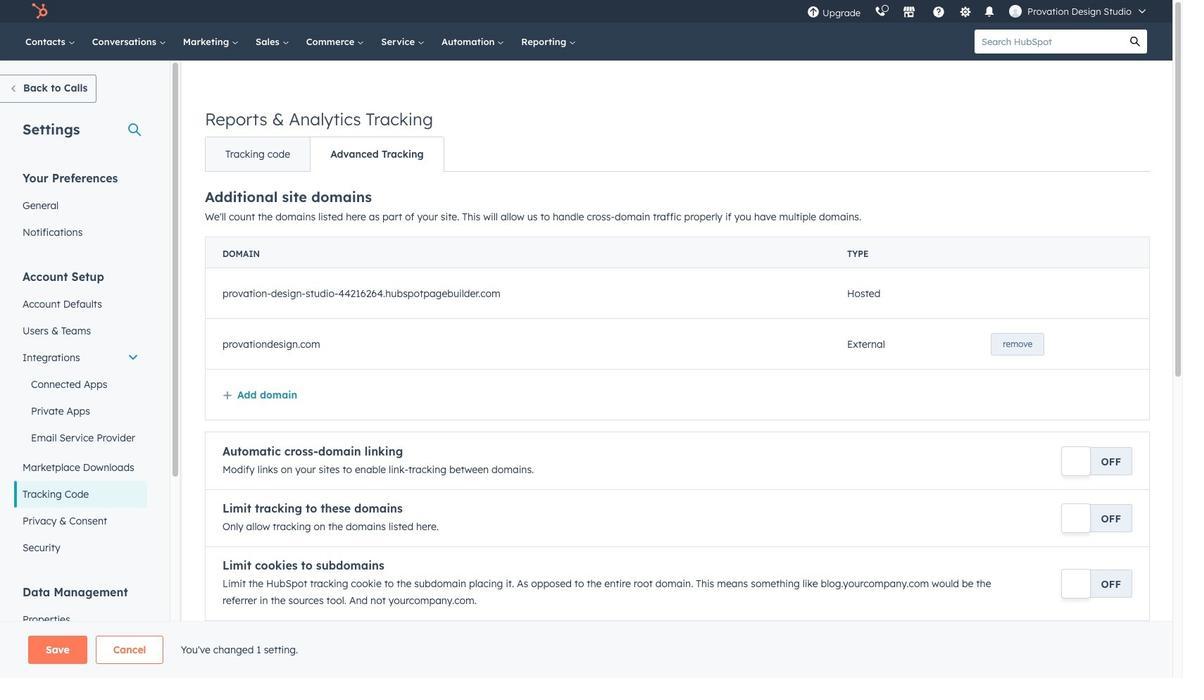 Task type: vqa. For each thing, say whether or not it's contained in the screenshot.
menu
yes



Task type: locate. For each thing, give the bounding box(es) containing it.
data management element
[[14, 585, 147, 678]]

account setup element
[[14, 269, 147, 561]]

menu
[[800, 0, 1156, 23]]

james peterson image
[[1009, 5, 1022, 18]]

marketplaces image
[[903, 6, 916, 19]]

navigation
[[205, 137, 444, 172]]



Task type: describe. For each thing, give the bounding box(es) containing it.
Search HubSpot search field
[[975, 30, 1123, 54]]

your preferences element
[[14, 170, 147, 246]]



